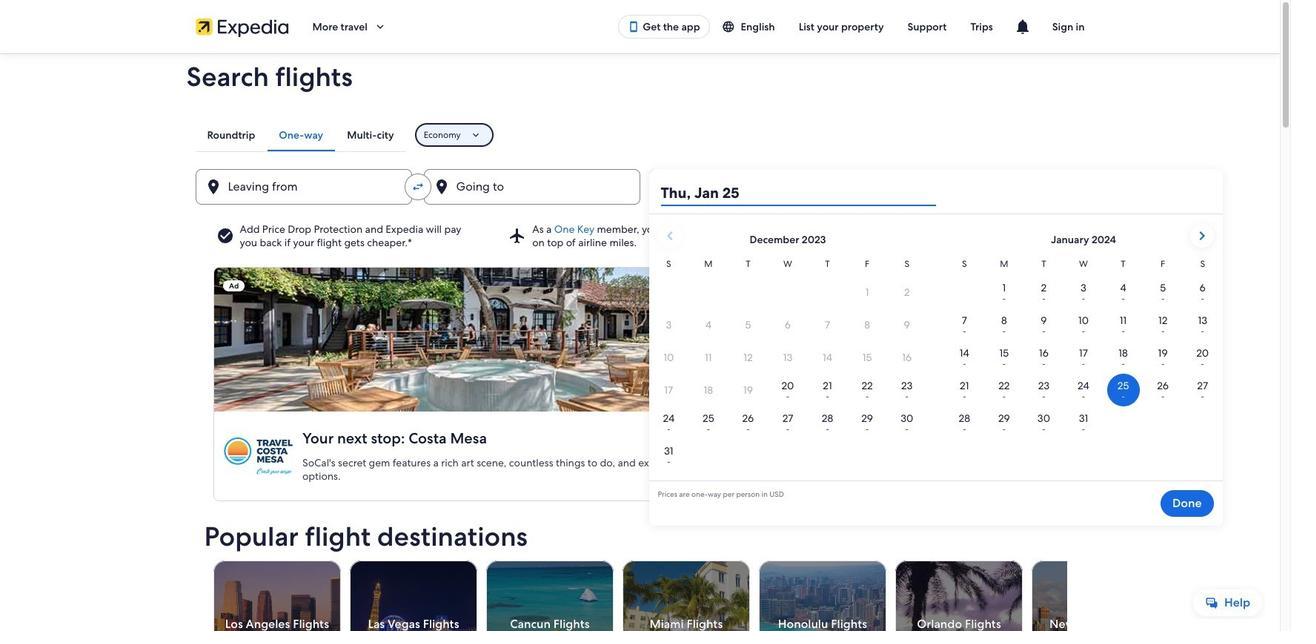 Task type: vqa. For each thing, say whether or not it's contained in the screenshot.
destinations
no



Task type: locate. For each thing, give the bounding box(es) containing it.
miami flights image
[[623, 561, 750, 631]]

tab list
[[195, 119, 406, 151]]

new york flights image
[[1032, 561, 1159, 631]]

more travel image
[[374, 20, 387, 33]]

los angeles flights image
[[213, 561, 341, 631]]

popular flight destinations region
[[195, 522, 1159, 631]]

main content
[[0, 53, 1281, 631]]

expedia logo image
[[195, 16, 289, 37]]

swap origin and destination values image
[[411, 180, 425, 194]]

communication center icon image
[[1014, 18, 1032, 36]]

honolulu flights image
[[759, 561, 887, 631]]



Task type: describe. For each thing, give the bounding box(es) containing it.
download the app button image
[[628, 21, 640, 33]]

previous month image
[[661, 227, 679, 245]]

orlando flights image
[[895, 561, 1023, 631]]

next month image
[[1194, 227, 1211, 245]]

las vegas flights image
[[350, 561, 477, 631]]

next image
[[1059, 616, 1076, 631]]

small image
[[722, 20, 741, 33]]

cancun flights image
[[486, 561, 614, 631]]

previous image
[[204, 616, 222, 631]]



